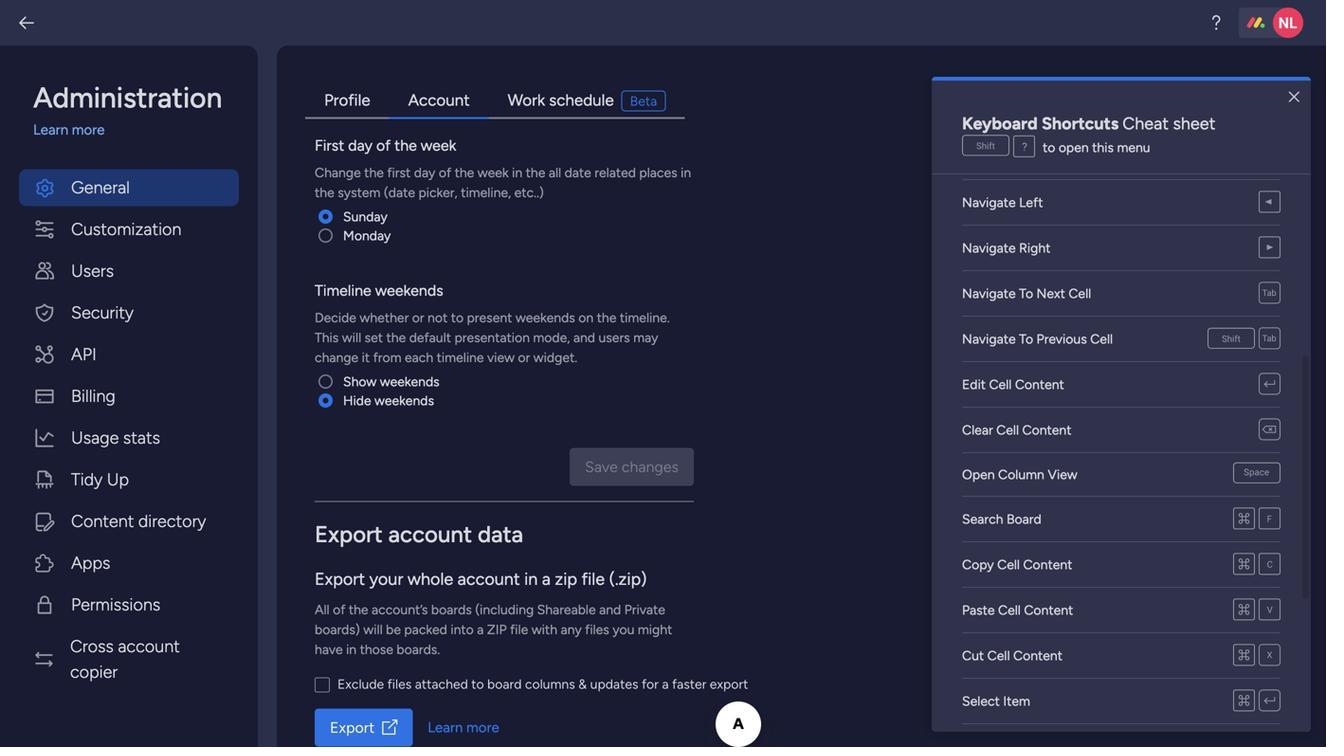 Task type: describe. For each thing, give the bounding box(es) containing it.
more inside 'link'
[[467, 719, 500, 736]]

back to workspace image
[[17, 13, 36, 32]]

not
[[428, 310, 448, 326]]

in right places
[[681, 165, 691, 181]]

schedule
[[549, 91, 614, 110]]

default
[[409, 330, 451, 346]]

week inside change the first day of the week in the all date related places in the system (date picker, timeline, etc..)
[[478, 165, 509, 181]]

2 vertical spatial a
[[662, 676, 669, 692]]

first day of the week
[[315, 137, 457, 155]]

1 vertical spatial account
[[458, 569, 520, 589]]

dapulse x slim image
[[1290, 88, 1300, 107]]

1 v2 shortcuts tab image from the top
[[1259, 283, 1281, 304]]

tidy up button
[[19, 461, 239, 498]]

you
[[613, 622, 635, 638]]

show weekends
[[343, 374, 440, 390]]

0 vertical spatial file
[[582, 569, 605, 589]]

open
[[1059, 139, 1089, 156]]

whether
[[360, 310, 409, 326]]

boards)
[[315, 622, 360, 638]]

security button
[[19, 294, 239, 331]]

billing
[[71, 386, 116, 406]]

work schedule
[[508, 91, 614, 110]]

the inside "all of the account's boards (including shareable and private boards) will be packed into a zip file with any files you might have in those boards."
[[349, 602, 368, 618]]

the right the on
[[597, 310, 617, 326]]

faster
[[672, 676, 707, 692]]

cell for copy cell content
[[998, 557, 1020, 573]]

keyboard
[[963, 113, 1038, 134]]

hide
[[343, 393, 371, 409]]

0 horizontal spatial learn more link
[[33, 119, 239, 141]]

cut
[[963, 648, 985, 664]]

v2 shortcuts v image
[[1259, 599, 1281, 621]]

widget.
[[534, 349, 578, 366]]

learn more
[[428, 719, 500, 736]]

it
[[362, 349, 370, 366]]

api
[[71, 344, 97, 365]]

each
[[405, 349, 434, 366]]

all of the account's boards (including shareable and private boards) will be packed into a zip file with any files you might have in those boards.
[[315, 602, 673, 658]]

copier
[[70, 662, 118, 682]]

v2 export image
[[382, 720, 398, 736]]

administration learn more
[[33, 81, 222, 138]]

stats
[[123, 428, 160, 448]]

the up timeline,
[[455, 165, 474, 181]]

account
[[408, 91, 470, 110]]

profile
[[324, 91, 370, 110]]

content for edit cell content
[[1015, 376, 1065, 393]]

copy
[[963, 557, 994, 573]]

may
[[634, 330, 659, 346]]

have
[[315, 642, 343, 658]]

to open this menu
[[1043, 139, 1151, 156]]

date
[[565, 165, 592, 181]]

decide whether or not to present weekends on the timeline. this will set the default presentation mode, and users may change it from each timeline view or widget.
[[315, 310, 670, 366]]

apps button
[[19, 545, 239, 582]]

keyboard shortcuts cheat sheet
[[963, 113, 1216, 134]]

whole
[[408, 569, 454, 589]]

attached
[[415, 676, 468, 692]]

set
[[365, 330, 383, 346]]

files inside "all of the account's boards (including shareable and private boards) will be packed into a zip file with any files you might have in those boards."
[[585, 622, 610, 638]]

timeline
[[437, 349, 484, 366]]

boards
[[431, 602, 472, 618]]

export for export your whole account in a zip file (.zip)
[[315, 569, 365, 589]]

weekends for hide weekends
[[375, 393, 434, 409]]

timeline weekends
[[315, 282, 443, 300]]

2 v2 shortcuts tab image from the top
[[1259, 328, 1281, 350]]

to inside decide whether or not to present weekends on the timeline. this will set the default presentation mode, and users may change it from each timeline view or widget.
[[451, 310, 464, 326]]

v2 shortcuts backspace image
[[1259, 419, 1281, 441]]

picker,
[[419, 184, 458, 201]]

all
[[549, 165, 562, 181]]

for
[[642, 676, 659, 692]]

day inside change the first day of the week in the all date related places in the system (date picker, timeline, etc..)
[[414, 165, 436, 181]]

paste
[[963, 602, 995, 618]]

account link
[[389, 83, 489, 119]]

tidy
[[71, 469, 103, 490]]

navigate for navigate left
[[963, 194, 1016, 211]]

system
[[338, 184, 381, 201]]

open
[[963, 467, 995, 483]]

noah lott image
[[1274, 8, 1304, 38]]

shortcuts
[[1042, 113, 1119, 134]]

0 horizontal spatial files
[[388, 676, 412, 692]]

cell right next
[[1069, 285, 1092, 302]]

v2 shortcuts command image for select item
[[1234, 690, 1256, 712]]

customization
[[71, 219, 182, 239]]

decide
[[315, 310, 357, 326]]

1 horizontal spatial or
[[518, 349, 530, 366]]

1 horizontal spatial learn more link
[[428, 717, 500, 739]]

places
[[640, 165, 678, 181]]

general button
[[19, 169, 239, 206]]

file inside "all of the account's boards (including shareable and private boards) will be packed into a zip file with any files you might have in those boards."
[[510, 622, 528, 638]]

&
[[579, 676, 587, 692]]

v2 shortcuts x image
[[1259, 645, 1281, 667]]

profile link
[[305, 83, 389, 119]]

search board
[[963, 511, 1042, 527]]

of inside change the first day of the week in the all date related places in the system (date picker, timeline, etc..)
[[439, 165, 452, 181]]

with
[[532, 622, 558, 638]]

usage stats button
[[19, 420, 239, 457]]

view
[[1048, 467, 1078, 483]]

first
[[387, 165, 411, 181]]

a inside "all of the account's boards (including shareable and private boards) will be packed into a zip file with any files you might have in those boards."
[[477, 622, 484, 638]]

navigate for navigate right
[[963, 240, 1016, 256]]

the up first
[[395, 137, 417, 155]]

0 vertical spatial to
[[1043, 139, 1056, 156]]

v2 shortcuts f image
[[1259, 508, 1281, 530]]

v2 shortcuts command image for copy cell content
[[1234, 554, 1256, 576]]

0 vertical spatial week
[[421, 137, 457, 155]]

content directory
[[71, 511, 206, 532]]

search
[[963, 511, 1004, 527]]

and inside "all of the account's boards (including shareable and private boards) will be packed into a zip file with any files you might have in those boards."
[[599, 602, 621, 618]]

0 vertical spatial a
[[542, 569, 551, 589]]

in up etc..)
[[512, 165, 523, 181]]

zip
[[487, 622, 507, 638]]

users
[[599, 330, 630, 346]]

left
[[1020, 194, 1044, 211]]

private
[[625, 602, 666, 618]]

timeline
[[315, 282, 372, 300]]

v2 shortcuts enter image
[[1259, 690, 1281, 712]]

account for cross account copier
[[118, 636, 180, 657]]

this
[[315, 330, 339, 346]]

any
[[561, 622, 582, 638]]

v2 shortcuts c image
[[1259, 554, 1281, 576]]

(.zip)
[[609, 569, 647, 589]]

view
[[487, 349, 515, 366]]

of inside "all of the account's boards (including shareable and private boards) will be packed into a zip file with any files you might have in those boards."
[[333, 602, 346, 618]]

show
[[343, 374, 377, 390]]



Task type: vqa. For each thing, say whether or not it's contained in the screenshot.
Show board description image on the left top of the page
no



Task type: locate. For each thing, give the bounding box(es) containing it.
learn down administration
[[33, 121, 68, 138]]

0 vertical spatial files
[[585, 622, 610, 638]]

of right all
[[333, 602, 346, 618]]

navigate up edit in the right bottom of the page
[[963, 331, 1016, 347]]

learn inside 'link'
[[428, 719, 463, 736]]

or right the view
[[518, 349, 530, 366]]

navigate
[[963, 194, 1016, 211], [963, 240, 1016, 256], [963, 285, 1016, 302], [963, 331, 1016, 347]]

week up timeline,
[[478, 165, 509, 181]]

administration
[[33, 81, 222, 115]]

0 horizontal spatial learn
[[33, 121, 68, 138]]

and up you
[[599, 602, 621, 618]]

1 v2 shortcuts command image from the top
[[1234, 554, 1256, 576]]

those
[[360, 642, 394, 658]]

2 horizontal spatial a
[[662, 676, 669, 692]]

v2 shortcuts command image left v2 shortcuts x icon
[[1234, 645, 1256, 667]]

customization button
[[19, 211, 239, 248]]

1 horizontal spatial file
[[582, 569, 605, 589]]

learn more link
[[33, 119, 239, 141], [428, 717, 500, 739]]

v2 shortcuts question mark image
[[1014, 137, 1036, 158]]

will inside decide whether or not to present weekends on the timeline. this will set the default presentation mode, and users may change it from each timeline view or widget.
[[342, 330, 361, 346]]

more
[[72, 121, 105, 138], [467, 719, 500, 736]]

2 navigate from the top
[[963, 240, 1016, 256]]

1 to from the top
[[1020, 285, 1034, 302]]

1 vertical spatial to
[[1020, 331, 1034, 347]]

1 vertical spatial learn
[[428, 719, 463, 736]]

packed
[[404, 622, 448, 638]]

in right have
[[346, 642, 357, 658]]

v2 shortcuts command image
[[1234, 508, 1256, 530], [1234, 645, 1256, 667], [1234, 690, 1256, 712]]

navigate to previous cell
[[963, 331, 1113, 347]]

learn more link down "attached"
[[428, 717, 500, 739]]

1 horizontal spatial to
[[472, 676, 484, 692]]

to left the board
[[472, 676, 484, 692]]

right
[[1020, 240, 1051, 256]]

the up the boards)
[[349, 602, 368, 618]]

1 v2 shortcuts command image from the top
[[1234, 508, 1256, 530]]

help image
[[1207, 13, 1226, 32]]

all
[[315, 602, 330, 618]]

account
[[388, 521, 472, 548], [458, 569, 520, 589], [118, 636, 180, 657]]

to for next
[[1020, 285, 1034, 302]]

cell right paste
[[999, 602, 1021, 618]]

navigate for navigate to next cell
[[963, 285, 1016, 302]]

account down permissions button
[[118, 636, 180, 657]]

of up first
[[377, 137, 391, 155]]

more down administration
[[72, 121, 105, 138]]

weekends for show weekends
[[380, 374, 440, 390]]

up
[[107, 469, 129, 490]]

2 horizontal spatial to
[[1043, 139, 1056, 156]]

the down change
[[315, 184, 335, 201]]

will up those
[[363, 622, 383, 638]]

content down copy cell content
[[1025, 602, 1074, 618]]

and down the on
[[574, 330, 596, 346]]

file
[[582, 569, 605, 589], [510, 622, 528, 638]]

files right exclude
[[388, 676, 412, 692]]

navigate left
[[963, 194, 1044, 211]]

0 vertical spatial v2 shortcuts command image
[[1234, 508, 1256, 530]]

cell right previous on the right
[[1091, 331, 1113, 347]]

from
[[373, 349, 402, 366]]

0 horizontal spatial and
[[574, 330, 596, 346]]

v2 shortcuts command image for search board
[[1234, 508, 1256, 530]]

account for export account data
[[388, 521, 472, 548]]

4 navigate from the top
[[963, 331, 1016, 347]]

0 horizontal spatial to
[[451, 310, 464, 326]]

0 horizontal spatial will
[[342, 330, 361, 346]]

cell right clear
[[997, 422, 1019, 438]]

1 vertical spatial a
[[477, 622, 484, 638]]

0 horizontal spatial a
[[477, 622, 484, 638]]

account up whole
[[388, 521, 472, 548]]

apps
[[71, 553, 110, 573]]

content down paste cell content
[[1014, 648, 1063, 664]]

change
[[315, 165, 361, 181]]

3 v2 shortcuts command image from the top
[[1234, 690, 1256, 712]]

export
[[710, 676, 749, 692]]

weekends down 'show weekends'
[[375, 393, 434, 409]]

weekends up whether on the top left
[[375, 282, 443, 300]]

content down the board
[[1024, 557, 1073, 573]]

navigate down navigate right
[[963, 285, 1016, 302]]

cross
[[70, 636, 114, 657]]

1 horizontal spatial more
[[467, 719, 500, 736]]

cheat
[[1123, 113, 1169, 134]]

cell right copy
[[998, 557, 1020, 573]]

cell right edit in the right bottom of the page
[[990, 376, 1012, 393]]

mode,
[[533, 330, 570, 346]]

weekends
[[375, 282, 443, 300], [516, 310, 575, 326], [380, 374, 440, 390], [375, 393, 434, 409]]

clear
[[963, 422, 994, 438]]

v2 shortcuts enter image
[[1259, 374, 1281, 395]]

cross account copier
[[70, 636, 180, 682]]

content for copy cell content
[[1024, 557, 1073, 573]]

1 horizontal spatial and
[[599, 602, 621, 618]]

this
[[1093, 139, 1114, 156]]

export up your at the bottom left of page
[[315, 521, 383, 548]]

0 horizontal spatial or
[[412, 310, 424, 326]]

v2 shortcuts command image for paste cell content
[[1234, 599, 1256, 621]]

1 vertical spatial day
[[414, 165, 436, 181]]

to left next
[[1020, 285, 1034, 302]]

content directory button
[[19, 503, 239, 540]]

cell for cut cell content
[[988, 648, 1010, 664]]

0 vertical spatial day
[[348, 137, 373, 155]]

users button
[[19, 253, 239, 290]]

permissions button
[[19, 587, 239, 624]]

the up from
[[386, 330, 406, 346]]

0 horizontal spatial file
[[510, 622, 528, 638]]

account's
[[372, 602, 428, 618]]

etc..)
[[515, 184, 544, 201]]

zip
[[555, 569, 578, 589]]

weekends for timeline weekends
[[375, 282, 443, 300]]

content for cut cell content
[[1014, 648, 1063, 664]]

1 vertical spatial to
[[451, 310, 464, 326]]

1 horizontal spatial week
[[478, 165, 509, 181]]

1 horizontal spatial will
[[363, 622, 383, 638]]

and inside decide whether or not to present weekends on the timeline. this will set the default presentation mode, and users may change it from each timeline view or widget.
[[574, 330, 596, 346]]

updates
[[590, 676, 639, 692]]

more down the board
[[467, 719, 500, 736]]

board
[[1007, 511, 1042, 527]]

1 horizontal spatial learn
[[428, 719, 463, 736]]

v2 shortcuts command image for cut cell content
[[1234, 645, 1256, 667]]

week down the account link
[[421, 137, 457, 155]]

export inside "button"
[[330, 719, 375, 737]]

of
[[377, 137, 391, 155], [439, 165, 452, 181], [333, 602, 346, 618]]

or left not
[[412, 310, 424, 326]]

0 horizontal spatial more
[[72, 121, 105, 138]]

the up system on the left of the page
[[364, 165, 384, 181]]

a left the zip
[[477, 622, 484, 638]]

1 horizontal spatial files
[[585, 622, 610, 638]]

1 vertical spatial of
[[439, 165, 452, 181]]

cell for paste cell content
[[999, 602, 1021, 618]]

cell for clear cell content
[[997, 422, 1019, 438]]

the left all
[[526, 165, 546, 181]]

cell right cut
[[988, 648, 1010, 664]]

1 vertical spatial v2 shortcuts command image
[[1234, 645, 1256, 667]]

1 navigate from the top
[[963, 194, 1016, 211]]

api button
[[19, 336, 239, 373]]

first
[[315, 137, 345, 155]]

to right not
[[451, 310, 464, 326]]

export up all
[[315, 569, 365, 589]]

0 horizontal spatial day
[[348, 137, 373, 155]]

content for clear cell content
[[1023, 422, 1072, 438]]

present
[[467, 310, 513, 326]]

0 vertical spatial v2 shortcuts tab image
[[1259, 283, 1281, 304]]

navigate for navigate to previous cell
[[963, 331, 1016, 347]]

content for paste cell content
[[1025, 602, 1074, 618]]

0 vertical spatial learn more link
[[33, 119, 239, 141]]

1 vertical spatial export
[[315, 569, 365, 589]]

2 horizontal spatial of
[[439, 165, 452, 181]]

navigate left left
[[963, 194, 1016, 211]]

or
[[412, 310, 424, 326], [518, 349, 530, 366]]

account inside cross account copier
[[118, 636, 180, 657]]

export left v2 export icon
[[330, 719, 375, 737]]

0 vertical spatial v2 shortcuts command image
[[1234, 554, 1256, 576]]

0 vertical spatial of
[[377, 137, 391, 155]]

v2 shortcuts command image
[[1234, 554, 1256, 576], [1234, 599, 1256, 621]]

content down the navigate to previous cell
[[1015, 376, 1065, 393]]

and
[[574, 330, 596, 346], [599, 602, 621, 618]]

1 vertical spatial learn more link
[[428, 717, 500, 739]]

0 vertical spatial learn
[[33, 121, 68, 138]]

1 vertical spatial will
[[363, 622, 383, 638]]

timeline.
[[620, 310, 670, 326]]

beta
[[630, 93, 657, 109]]

0 horizontal spatial week
[[421, 137, 457, 155]]

data
[[478, 521, 523, 548]]

2 vertical spatial export
[[330, 719, 375, 737]]

1 vertical spatial file
[[510, 622, 528, 638]]

v2 shortcuts command image left v2 shortcuts c "icon"
[[1234, 554, 1256, 576]]

navigate left the right
[[963, 240, 1016, 256]]

v2 shortcuts command image left v2 shortcuts f image
[[1234, 508, 1256, 530]]

v2 shortcuts command image left v2 shortcuts enter icon
[[1234, 690, 1256, 712]]

weekends up mode,
[[516, 310, 575, 326]]

v2 shortcuts left image
[[1259, 192, 1281, 213]]

boards.
[[397, 642, 440, 658]]

work
[[508, 91, 545, 110]]

tidy up
[[71, 469, 129, 490]]

1 horizontal spatial of
[[377, 137, 391, 155]]

weekends inside decide whether or not to present weekends on the timeline. this will set the default presentation mode, and users may change it from each timeline view or widget.
[[516, 310, 575, 326]]

2 vertical spatial account
[[118, 636, 180, 657]]

1 vertical spatial files
[[388, 676, 412, 692]]

2 v2 shortcuts command image from the top
[[1234, 645, 1256, 667]]

export your whole account in a zip file (.zip)
[[315, 569, 647, 589]]

day up picker,
[[414, 165, 436, 181]]

a right for
[[662, 676, 669, 692]]

billing button
[[19, 378, 239, 415]]

0 vertical spatial to
[[1020, 285, 1034, 302]]

hide weekends
[[343, 393, 434, 409]]

to for previous
[[1020, 331, 1034, 347]]

copy cell content
[[963, 557, 1073, 573]]

1 vertical spatial and
[[599, 602, 621, 618]]

a
[[542, 569, 551, 589], [477, 622, 484, 638], [662, 676, 669, 692]]

content up view
[[1023, 422, 1072, 438]]

0 vertical spatial or
[[412, 310, 424, 326]]

1 vertical spatial v2 shortcuts command image
[[1234, 599, 1256, 621]]

cell for edit cell content
[[990, 376, 1012, 393]]

navigate to next cell
[[963, 285, 1092, 302]]

v2 shortcuts command image left "v2 shortcuts v" icon
[[1234, 599, 1256, 621]]

into
[[451, 622, 474, 638]]

0 vertical spatial more
[[72, 121, 105, 138]]

0 vertical spatial export
[[315, 521, 383, 548]]

1 vertical spatial week
[[478, 165, 509, 181]]

change the first day of the week in the all date related places in the system (date picker, timeline, etc..)
[[315, 165, 691, 201]]

learn down "attached"
[[428, 719, 463, 736]]

v2 shortcuts tab image
[[1259, 283, 1281, 304], [1259, 328, 1281, 350]]

1 horizontal spatial day
[[414, 165, 436, 181]]

in left zip
[[525, 569, 538, 589]]

2 vertical spatial v2 shortcuts command image
[[1234, 690, 1256, 712]]

2 to from the top
[[1020, 331, 1034, 347]]

1 vertical spatial v2 shortcuts tab image
[[1259, 328, 1281, 350]]

v2 shortcuts right image
[[1259, 237, 1281, 259]]

sheet
[[1174, 113, 1216, 134]]

file right zip
[[582, 569, 605, 589]]

account up (including
[[458, 569, 520, 589]]

(date
[[384, 184, 415, 201]]

file right the zip
[[510, 622, 528, 638]]

3 navigate from the top
[[963, 285, 1016, 302]]

day
[[348, 137, 373, 155], [414, 165, 436, 181]]

1 horizontal spatial a
[[542, 569, 551, 589]]

0 vertical spatial and
[[574, 330, 596, 346]]

v2 shortcuts tab image down v2 shortcuts right icon
[[1259, 283, 1281, 304]]

export for export account data
[[315, 521, 383, 548]]

in inside "all of the account's boards (including shareable and private boards) will be packed into a zip file with any files you might have in those boards."
[[346, 642, 357, 658]]

select
[[963, 693, 1000, 709]]

export for export
[[330, 719, 375, 737]]

item
[[1004, 693, 1031, 709]]

weekends down each
[[380, 374, 440, 390]]

change
[[315, 349, 359, 366]]

0 vertical spatial will
[[342, 330, 361, 346]]

to
[[1043, 139, 1056, 156], [451, 310, 464, 326], [472, 676, 484, 692]]

files right any
[[585, 622, 610, 638]]

learn inside administration learn more
[[33, 121, 68, 138]]

menu
[[1118, 139, 1151, 156]]

be
[[386, 622, 401, 638]]

to left previous on the right
[[1020, 331, 1034, 347]]

0 vertical spatial account
[[388, 521, 472, 548]]

content down tidy up
[[71, 511, 134, 532]]

cut cell content
[[963, 648, 1063, 664]]

will left set
[[342, 330, 361, 346]]

of up picker,
[[439, 165, 452, 181]]

2 v2 shortcuts command image from the top
[[1234, 599, 1256, 621]]

presentation
[[455, 330, 530, 346]]

v2 shortcuts tab image up v2 shortcuts enter image
[[1259, 328, 1281, 350]]

exclude
[[338, 676, 384, 692]]

related
[[595, 165, 636, 181]]

directory
[[138, 511, 206, 532]]

to left open
[[1043, 139, 1056, 156]]

1 vertical spatial more
[[467, 719, 500, 736]]

2 vertical spatial of
[[333, 602, 346, 618]]

a left zip
[[542, 569, 551, 589]]

0 horizontal spatial of
[[333, 602, 346, 618]]

will inside "all of the account's boards (including shareable and private boards) will be packed into a zip file with any files you might have in those boards."
[[363, 622, 383, 638]]

previous
[[1037, 331, 1088, 347]]

week
[[421, 137, 457, 155], [478, 165, 509, 181]]

your
[[369, 569, 403, 589]]

content inside button
[[71, 511, 134, 532]]

timeline,
[[461, 184, 511, 201]]

day right first
[[348, 137, 373, 155]]

paste cell content
[[963, 602, 1074, 618]]

edit cell content
[[963, 376, 1065, 393]]

more inside administration learn more
[[72, 121, 105, 138]]

2 vertical spatial to
[[472, 676, 484, 692]]

1 vertical spatial or
[[518, 349, 530, 366]]

sunday
[[343, 209, 388, 225]]

select item
[[963, 693, 1031, 709]]

learn more link down administration
[[33, 119, 239, 141]]



